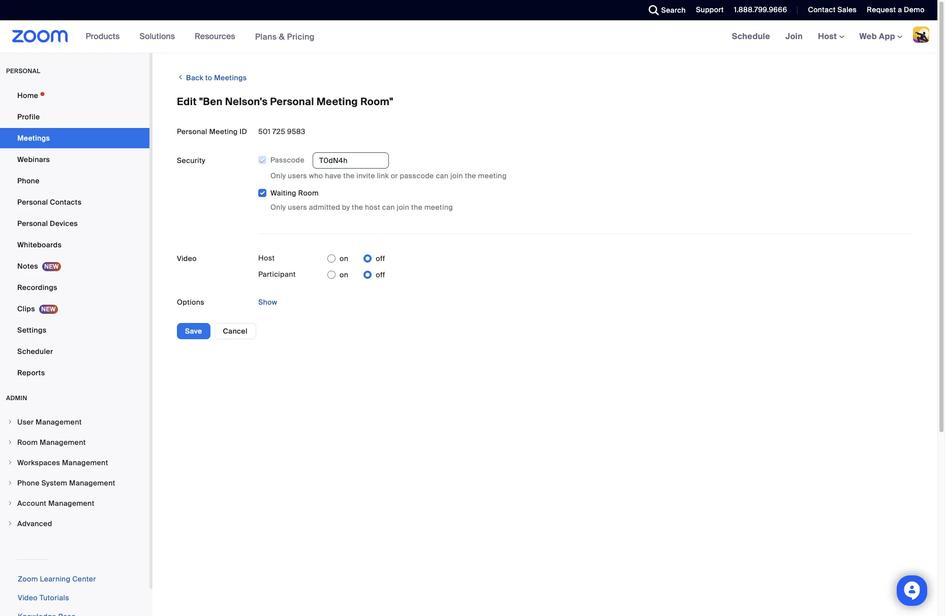 Task type: locate. For each thing, give the bounding box(es) containing it.
meeting
[[317, 95, 358, 108], [209, 127, 238, 136]]

right image inside phone system management menu item
[[7, 480, 13, 487]]

join right host
[[397, 203, 409, 212]]

phone system management menu item
[[0, 474, 149, 493]]

room inside security group
[[298, 189, 319, 198]]

meetings right to
[[214, 73, 247, 82]]

phone for phone system management
[[17, 479, 40, 488]]

video down zoom
[[18, 594, 38, 603]]

on inside participant option group
[[340, 271, 348, 280]]

banner
[[0, 20, 937, 53]]

1 vertical spatial host
[[258, 254, 275, 263]]

host down the contact sales
[[818, 31, 839, 42]]

join link
[[778, 20, 810, 53]]

4 right image from the top
[[7, 480, 13, 487]]

plans
[[255, 31, 277, 42]]

3 right image from the top
[[7, 460, 13, 466]]

room management
[[17, 438, 86, 447]]

1 horizontal spatial room
[[298, 189, 319, 198]]

1 off from the top
[[376, 254, 385, 263]]

1 users from the top
[[288, 171, 307, 181]]

demo
[[904, 5, 925, 14]]

video for video tutorials
[[18, 594, 38, 603]]

right image for user management
[[7, 419, 13, 426]]

personal
[[270, 95, 314, 108], [177, 127, 207, 136], [17, 198, 48, 207], [17, 219, 48, 228]]

host up participant
[[258, 254, 275, 263]]

products
[[86, 31, 120, 42]]

1 phone from the top
[[17, 176, 40, 186]]

1 right image from the top
[[7, 419, 13, 426]]

meetings up "webinars"
[[17, 134, 50, 143]]

only users who have the invite link or passcode can join the meeting
[[270, 171, 507, 181]]

0 horizontal spatial video
[[18, 594, 38, 603]]

users down waiting room
[[288, 203, 307, 212]]

0 horizontal spatial host
[[258, 254, 275, 263]]

1 vertical spatial users
[[288, 203, 307, 212]]

personal inside personal contacts link
[[17, 198, 48, 207]]

scheduler
[[17, 347, 53, 356]]

center
[[72, 575, 96, 584]]

personal contacts link
[[0, 192, 149, 213]]

2 on from the top
[[340, 271, 348, 280]]

0 vertical spatial meeting
[[317, 95, 358, 108]]

management down room management menu item
[[62, 459, 108, 468]]

0 horizontal spatial meeting
[[424, 203, 453, 212]]

resources button
[[195, 20, 240, 53]]

security
[[177, 156, 205, 165]]

participant
[[258, 270, 296, 279]]

"ben
[[199, 95, 223, 108]]

management up room management
[[36, 418, 82, 427]]

only for only users admitted by the host can join the meeting
[[270, 203, 286, 212]]

personal up the whiteboards
[[17, 219, 48, 228]]

0 vertical spatial can
[[436, 171, 449, 181]]

id
[[240, 127, 247, 136]]

off up participant option group on the top of the page
[[376, 254, 385, 263]]

501 725 9583
[[258, 127, 305, 136]]

right image for workspaces management
[[7, 460, 13, 466]]

1 vertical spatial on
[[340, 271, 348, 280]]

0 horizontal spatial meetings
[[17, 134, 50, 143]]

advanced
[[17, 520, 52, 529]]

meetings
[[214, 73, 247, 82], [17, 134, 50, 143]]

admin menu menu
[[0, 413, 149, 535]]

admin
[[6, 395, 27, 403]]

meeting left id
[[209, 127, 238, 136]]

to
[[205, 73, 212, 82]]

0 vertical spatial host
[[818, 31, 839, 42]]

right image inside account management menu item
[[7, 501, 13, 507]]

users up waiting room
[[288, 171, 307, 181]]

video for video
[[177, 254, 197, 263]]

advanced menu item
[[0, 515, 149, 534]]

only down waiting
[[270, 203, 286, 212]]

zoom learning center
[[18, 575, 96, 584]]

None text field
[[313, 153, 389, 169]]

1 horizontal spatial meeting
[[317, 95, 358, 108]]

home
[[17, 91, 38, 100]]

off inside participant option group
[[376, 271, 385, 280]]

phone down "webinars"
[[17, 176, 40, 186]]

sales
[[838, 5, 857, 14]]

passcode
[[270, 156, 305, 165]]

can right passcode
[[436, 171, 449, 181]]

personal for personal devices
[[17, 219, 48, 228]]

personal devices
[[17, 219, 78, 228]]

1 vertical spatial phone
[[17, 479, 40, 488]]

meeting left the room"
[[317, 95, 358, 108]]

plans & pricing
[[255, 31, 315, 42]]

phone inside phone system management menu item
[[17, 479, 40, 488]]

0 vertical spatial users
[[288, 171, 307, 181]]

right image inside workspaces management menu item
[[7, 460, 13, 466]]

profile picture image
[[913, 26, 929, 43]]

725
[[272, 127, 285, 136]]

back
[[186, 73, 203, 82]]

1 only from the top
[[270, 171, 286, 181]]

user management
[[17, 418, 82, 427]]

5 right image from the top
[[7, 501, 13, 507]]

web
[[859, 31, 877, 42]]

meetings navigation
[[724, 20, 937, 53]]

0 vertical spatial phone
[[17, 176, 40, 186]]

pricing
[[287, 31, 315, 42]]

support
[[696, 5, 724, 14]]

search
[[661, 6, 686, 15]]

right image inside room management menu item
[[7, 440, 13, 446]]

1 vertical spatial meeting
[[424, 203, 453, 212]]

workspaces management menu item
[[0, 453, 149, 473]]

off down host option group
[[376, 271, 385, 280]]

users for who
[[288, 171, 307, 181]]

2 off from the top
[[376, 271, 385, 280]]

personal up personal devices
[[17, 198, 48, 207]]

banner containing products
[[0, 20, 937, 53]]

plans & pricing link
[[255, 31, 315, 42], [255, 31, 315, 42]]

management for account management
[[48, 499, 94, 508]]

management up the workspaces management on the bottom of page
[[40, 438, 86, 447]]

waiting room
[[270, 189, 319, 198]]

host
[[818, 31, 839, 42], [258, 254, 275, 263]]

1 vertical spatial video
[[18, 594, 38, 603]]

edit "ben nelson's personal meeting room"
[[177, 95, 393, 108]]

0 vertical spatial on
[[340, 254, 348, 263]]

contact sales
[[808, 5, 857, 14]]

off for participant
[[376, 271, 385, 280]]

the
[[343, 171, 355, 181], [465, 171, 476, 181], [352, 203, 363, 212], [411, 203, 422, 212]]

none text field inside security group
[[313, 153, 389, 169]]

app
[[879, 31, 895, 42]]

management up account management menu item
[[69, 479, 115, 488]]

left image
[[177, 72, 184, 82]]

meeting
[[478, 171, 507, 181], [424, 203, 453, 212]]

room
[[298, 189, 319, 198], [17, 438, 38, 447]]

right image inside user management menu item
[[7, 419, 13, 426]]

host inside "meetings" 'navigation'
[[818, 31, 839, 42]]

2 right image from the top
[[7, 440, 13, 446]]

right image
[[7, 419, 13, 426], [7, 440, 13, 446], [7, 460, 13, 466], [7, 480, 13, 487], [7, 501, 13, 507]]

whiteboards link
[[0, 235, 149, 255]]

search button
[[641, 0, 688, 20]]

contact
[[808, 5, 836, 14]]

1 vertical spatial only
[[270, 203, 286, 212]]

1 horizontal spatial meeting
[[478, 171, 507, 181]]

by
[[342, 203, 350, 212]]

join
[[450, 171, 463, 181], [397, 203, 409, 212]]

1.888.799.9666 button
[[726, 0, 790, 20], [734, 5, 787, 14]]

1 vertical spatial off
[[376, 271, 385, 280]]

only up waiting
[[270, 171, 286, 181]]

0 horizontal spatial room
[[17, 438, 38, 447]]

1 vertical spatial room
[[17, 438, 38, 447]]

off inside host option group
[[376, 254, 385, 263]]

1 vertical spatial meetings
[[17, 134, 50, 143]]

management down phone system management menu item
[[48, 499, 94, 508]]

room down user
[[17, 438, 38, 447]]

profile
[[17, 112, 40, 122]]

product information navigation
[[78, 20, 322, 53]]

join right passcode
[[450, 171, 463, 181]]

on down host option group
[[340, 271, 348, 280]]

personal up 9583
[[270, 95, 314, 108]]

request a demo
[[867, 5, 925, 14]]

1 horizontal spatial video
[[177, 254, 197, 263]]

request
[[867, 5, 896, 14]]

phone up account
[[17, 479, 40, 488]]

0 vertical spatial only
[[270, 171, 286, 181]]

management for workspaces management
[[62, 459, 108, 468]]

2 only from the top
[[270, 203, 286, 212]]

0 horizontal spatial can
[[382, 203, 395, 212]]

phone inside phone link
[[17, 176, 40, 186]]

notes
[[17, 262, 38, 271]]

0 vertical spatial video
[[177, 254, 197, 263]]

9583
[[287, 127, 305, 136]]

0 horizontal spatial meeting
[[209, 127, 238, 136]]

2 users from the top
[[288, 203, 307, 212]]

video up options
[[177, 254, 197, 263]]

0 vertical spatial off
[[376, 254, 385, 263]]

only for only users who have the invite link or passcode can join the meeting
[[270, 171, 286, 181]]

0 vertical spatial meetings
[[214, 73, 247, 82]]

1 on from the top
[[340, 254, 348, 263]]

room down who
[[298, 189, 319, 198]]

cancel
[[223, 327, 247, 336]]

personal up security on the top left
[[177, 127, 207, 136]]

0 vertical spatial join
[[450, 171, 463, 181]]

0 vertical spatial room
[[298, 189, 319, 198]]

2 phone from the top
[[17, 479, 40, 488]]

on up participant option group on the top of the page
[[340, 254, 348, 263]]

passcode
[[400, 171, 434, 181]]

can right host
[[382, 203, 395, 212]]

can
[[436, 171, 449, 181], [382, 203, 395, 212]]

on inside host option group
[[340, 254, 348, 263]]

personal inside "personal devices" link
[[17, 219, 48, 228]]

1 horizontal spatial host
[[818, 31, 839, 42]]

workspaces management
[[17, 459, 108, 468]]

1 horizontal spatial meetings
[[214, 73, 247, 82]]

1 vertical spatial join
[[397, 203, 409, 212]]

edit
[[177, 95, 197, 108]]

only
[[270, 171, 286, 181], [270, 203, 286, 212]]

reports link
[[0, 363, 149, 383]]



Task type: vqa. For each thing, say whether or not it's contained in the screenshot.
Management inside MENU ITEM
yes



Task type: describe. For each thing, give the bounding box(es) containing it.
save
[[185, 327, 202, 336]]

host option group
[[327, 251, 385, 267]]

system
[[41, 479, 67, 488]]

only users admitted by the host can join the meeting
[[270, 203, 453, 212]]

invite
[[356, 171, 375, 181]]

0 horizontal spatial join
[[397, 203, 409, 212]]

room"
[[360, 95, 393, 108]]

account management menu item
[[0, 494, 149, 513]]

on for participant
[[340, 271, 348, 280]]

profile link
[[0, 107, 149, 127]]

users for admitted
[[288, 203, 307, 212]]

solutions button
[[140, 20, 180, 53]]

webinars
[[17, 155, 50, 164]]

&
[[279, 31, 285, 42]]

schedule
[[732, 31, 770, 42]]

contacts
[[50, 198, 82, 207]]

phone for phone
[[17, 176, 40, 186]]

participant option group
[[327, 267, 385, 283]]

meetings inside the personal menu menu
[[17, 134, 50, 143]]

management for user management
[[36, 418, 82, 427]]

security group
[[258, 153, 913, 213]]

user
[[17, 418, 34, 427]]

1 vertical spatial can
[[382, 203, 395, 212]]

off for host
[[376, 254, 385, 263]]

join
[[785, 31, 803, 42]]

web app
[[859, 31, 895, 42]]

personal for personal contacts
[[17, 198, 48, 207]]

show
[[258, 298, 277, 307]]

1.888.799.9666
[[734, 5, 787, 14]]

products button
[[86, 20, 124, 53]]

right image for account management
[[7, 501, 13, 507]]

management for room management
[[40, 438, 86, 447]]

save button
[[177, 323, 210, 340]]

zoom
[[18, 575, 38, 584]]

clips link
[[0, 299, 149, 319]]

personal
[[6, 67, 40, 75]]

have
[[325, 171, 341, 181]]

back to meetings link
[[177, 69, 247, 86]]

on for host
[[340, 254, 348, 263]]

recordings
[[17, 283, 57, 292]]

phone link
[[0, 171, 149, 191]]

room inside menu item
[[17, 438, 38, 447]]

resources
[[195, 31, 235, 42]]

meetings link
[[0, 128, 149, 148]]

nelson's
[[225, 95, 268, 108]]

tutorials
[[40, 594, 69, 603]]

1 horizontal spatial can
[[436, 171, 449, 181]]

options
[[177, 298, 204, 307]]

reports
[[17, 369, 45, 378]]

personal meeting id
[[177, 127, 247, 136]]

host button
[[818, 31, 844, 42]]

learning
[[40, 575, 70, 584]]

workspaces
[[17, 459, 60, 468]]

link
[[377, 171, 389, 181]]

settings link
[[0, 320, 149, 341]]

host
[[365, 203, 380, 212]]

zoom learning center link
[[18, 575, 96, 584]]

personal contacts
[[17, 198, 82, 207]]

who
[[309, 171, 323, 181]]

1 horizontal spatial join
[[450, 171, 463, 181]]

back to meetings
[[184, 73, 247, 82]]

cancel button
[[214, 323, 256, 340]]

web app button
[[859, 31, 902, 42]]

account
[[17, 499, 46, 508]]

room management menu item
[[0, 433, 149, 452]]

right image for phone system management
[[7, 480, 13, 487]]

webinars link
[[0, 149, 149, 170]]

devices
[[50, 219, 78, 228]]

whiteboards
[[17, 240, 62, 250]]

0 vertical spatial meeting
[[478, 171, 507, 181]]

notes link
[[0, 256, 149, 277]]

admitted
[[309, 203, 340, 212]]

personal menu menu
[[0, 85, 149, 384]]

settings
[[17, 326, 47, 335]]

home link
[[0, 85, 149, 106]]

clips
[[17, 305, 35, 314]]

schedule link
[[724, 20, 778, 53]]

account management
[[17, 499, 94, 508]]

personal devices link
[[0, 214, 149, 234]]

video tutorials
[[18, 594, 69, 603]]

user management menu item
[[0, 413, 149, 432]]

zoom logo image
[[12, 30, 68, 43]]

a
[[898, 5, 902, 14]]

scheduler link
[[0, 342, 149, 362]]

personal for personal meeting id
[[177, 127, 207, 136]]

1 vertical spatial meeting
[[209, 127, 238, 136]]

show button
[[258, 294, 277, 311]]

501
[[258, 127, 271, 136]]

phone system management
[[17, 479, 115, 488]]

right image for room management
[[7, 440, 13, 446]]

video tutorials link
[[18, 594, 69, 603]]

right image
[[7, 521, 13, 527]]



